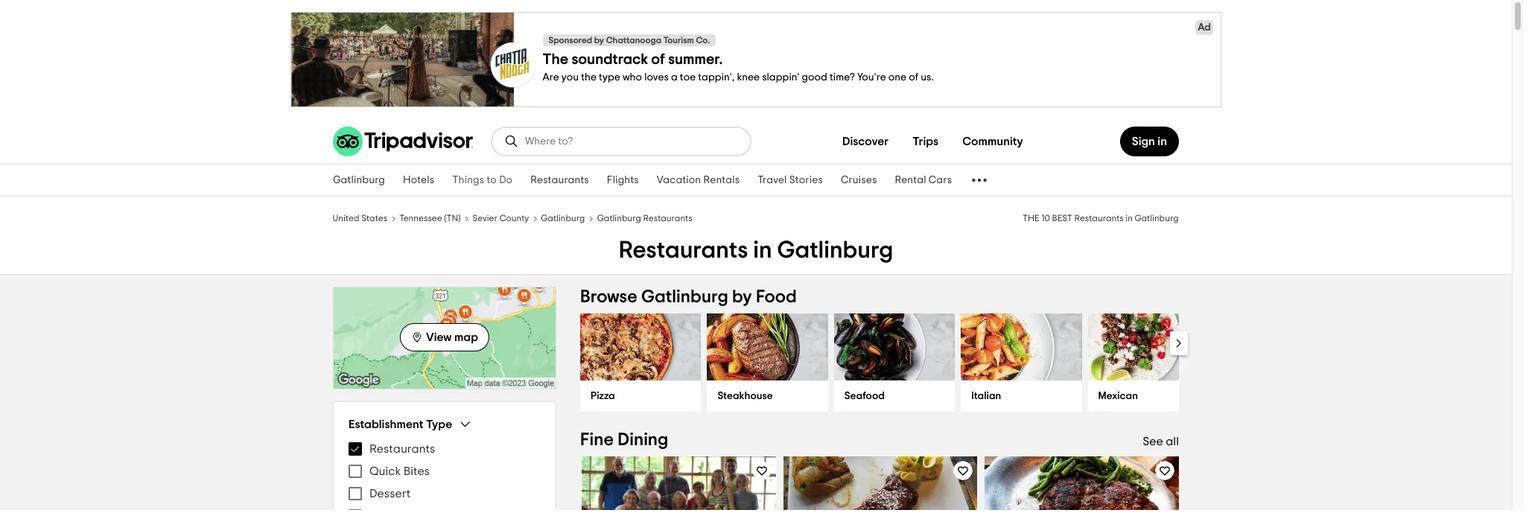 Task type: describe. For each thing, give the bounding box(es) containing it.
1 horizontal spatial in
[[1126, 214, 1133, 223]]

fine
[[580, 431, 614, 449]]

0 horizontal spatial gatlinburg link
[[324, 165, 394, 196]]

tennessee (tn) link
[[400, 212, 461, 223]]

trips
[[913, 136, 939, 148]]

do
[[499, 175, 513, 185]]

sign in link
[[1120, 127, 1179, 156]]

quick bites
[[369, 466, 430, 478]]

steakhouse link
[[707, 381, 828, 412]]

dining
[[618, 431, 669, 449]]

mexican link
[[1088, 381, 1209, 412]]

fine dining
[[580, 431, 669, 449]]

type
[[426, 418, 452, 430]]

things to do
[[452, 175, 513, 185]]

things
[[452, 175, 484, 185]]

see all link
[[1143, 436, 1179, 448]]

group containing establishment type
[[349, 417, 541, 510]]

view
[[426, 331, 452, 343]]

establishment
[[349, 418, 424, 430]]

tennessee
[[400, 214, 443, 223]]

restaurants up 'browse gatlinburg by food'
[[619, 238, 748, 262]]

bites
[[403, 466, 430, 478]]

to
[[487, 175, 497, 185]]

steakhouse
[[718, 391, 773, 402]]

mexican
[[1098, 391, 1138, 402]]

quick
[[369, 466, 401, 478]]

sign
[[1132, 136, 1155, 148]]

travel stories
[[758, 175, 823, 185]]

10
[[1042, 214, 1051, 223]]

the
[[1023, 214, 1040, 223]]

vacation rentals
[[657, 175, 740, 185]]

italian
[[972, 391, 1001, 402]]

establishment type
[[349, 418, 452, 430]]

menu containing restaurants
[[349, 438, 541, 510]]

vacation rentals link
[[648, 165, 749, 196]]

things to do link
[[443, 165, 522, 196]]

sevier
[[473, 214, 498, 223]]

view map button
[[400, 323, 489, 351]]

county
[[500, 214, 530, 223]]

in for restaurants in gatlinburg
[[753, 238, 772, 262]]

discover
[[842, 136, 889, 148]]

in for sign in
[[1158, 136, 1167, 148]]

rental cars link
[[886, 165, 961, 196]]

sevier county
[[473, 214, 530, 223]]

tripadvisor image
[[333, 127, 473, 156]]

hotels
[[403, 175, 434, 185]]

gatlinburg restaurants
[[597, 214, 693, 223]]

sign in
[[1132, 136, 1167, 148]]

united
[[333, 214, 360, 223]]

browse gatlinburg by food
[[580, 288, 797, 306]]

states
[[362, 214, 388, 223]]

travel stories link
[[749, 165, 832, 196]]

italian link
[[961, 381, 1082, 412]]

search image
[[504, 134, 519, 149]]

rental cars
[[895, 175, 952, 185]]

restaurants right the do on the left top of page
[[531, 175, 589, 185]]



Task type: locate. For each thing, give the bounding box(es) containing it.
rentals
[[704, 175, 740, 185]]

group
[[349, 417, 541, 510]]

community
[[963, 136, 1023, 148]]

Search search field
[[525, 135, 738, 148]]

vacation
[[657, 175, 701, 185]]

browse
[[580, 288, 638, 306]]

gatlinburg link up united states link
[[324, 165, 394, 196]]

cruises
[[841, 175, 877, 185]]

gatlinburg
[[333, 175, 385, 185], [541, 214, 585, 223], [597, 214, 641, 223], [1135, 214, 1179, 223], [777, 238, 893, 262], [641, 288, 728, 306]]

0 horizontal spatial in
[[753, 238, 772, 262]]

travel
[[758, 175, 787, 185]]

cruises link
[[832, 165, 886, 196]]

None search field
[[492, 128, 750, 155]]

gatlinburg link down restaurants link
[[541, 212, 585, 223]]

pizza link
[[580, 381, 701, 412]]

advertisement region
[[0, 12, 1512, 107]]

by
[[732, 288, 752, 306]]

1 vertical spatial gatlinburg link
[[541, 212, 585, 223]]

discover button
[[831, 127, 901, 156]]

restaurants in gatlinburg
[[619, 238, 893, 262]]

hotels link
[[394, 165, 443, 196]]

restaurants link
[[522, 165, 598, 196]]

0 vertical spatial gatlinburg link
[[324, 165, 394, 196]]

community button
[[951, 127, 1035, 156]]

view map
[[426, 331, 478, 343]]

seafood link
[[834, 381, 955, 412]]

restaurants
[[531, 175, 589, 185], [643, 214, 693, 223], [1075, 214, 1124, 223], [619, 238, 748, 262], [369, 443, 435, 455]]

0 vertical spatial in
[[1158, 136, 1167, 148]]

the 10  best restaurants in gatlinburg
[[1023, 214, 1179, 223]]

menu
[[349, 438, 541, 510]]

sevier county link
[[473, 212, 530, 223]]

trips button
[[901, 127, 951, 156]]

in right best
[[1126, 214, 1133, 223]]

restaurants up 'quick bites'
[[369, 443, 435, 455]]

gatlinburg link
[[324, 165, 394, 196], [541, 212, 585, 223]]

2 horizontal spatial in
[[1158, 136, 1167, 148]]

pizza
[[591, 391, 615, 402]]

1 vertical spatial in
[[1126, 214, 1133, 223]]

in right sign
[[1158, 136, 1167, 148]]

flights link
[[598, 165, 648, 196]]

food
[[756, 288, 797, 306]]

see all
[[1143, 436, 1179, 448]]

see
[[1143, 436, 1163, 448]]

united states link
[[333, 212, 388, 223]]

1 horizontal spatial gatlinburg link
[[541, 212, 585, 223]]

(tn)
[[445, 214, 461, 223]]

cars
[[929, 175, 952, 185]]

rental
[[895, 175, 926, 185]]

restaurants right best
[[1075, 214, 1124, 223]]

map
[[454, 331, 478, 343]]

restaurants down vacation
[[643, 214, 693, 223]]

united states
[[333, 214, 388, 223]]

in up food
[[753, 238, 772, 262]]

seafood
[[845, 391, 885, 402]]

all
[[1166, 436, 1179, 448]]

in
[[1158, 136, 1167, 148], [1126, 214, 1133, 223], [753, 238, 772, 262]]

flights
[[607, 175, 639, 185]]

dessert
[[369, 488, 411, 500]]

tennessee (tn)
[[400, 214, 461, 223]]

stories
[[789, 175, 823, 185]]

best
[[1053, 214, 1073, 223]]

2 vertical spatial in
[[753, 238, 772, 262]]



Task type: vqa. For each thing, say whether or not it's contained in the screenshot.
Progress Bar slider
no



